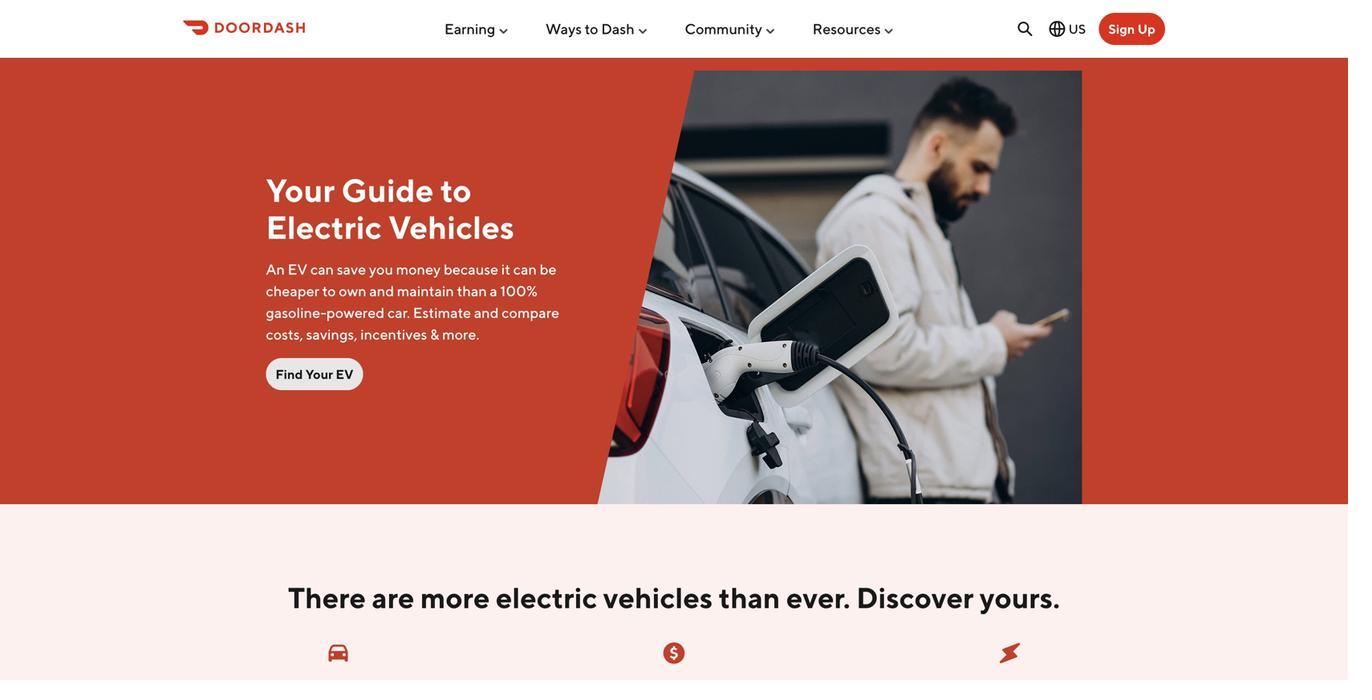 Task type: describe. For each thing, give the bounding box(es) containing it.
more
[[421, 580, 490, 615]]

1 can from the left
[[311, 261, 334, 278]]

1 vertical spatial ev
[[336, 367, 354, 382]]

discover
[[857, 580, 974, 615]]

money
[[396, 261, 441, 278]]

to inside your guide to electric vehicles
[[441, 171, 472, 209]]

earning link
[[445, 14, 510, 44]]

ways to dash link
[[546, 14, 649, 44]]

2 can from the left
[[514, 261, 537, 278]]

incentives
[[361, 326, 427, 343]]

sign
[[1109, 21, 1136, 37]]

own
[[339, 282, 367, 299]]

find
[[276, 367, 303, 382]]

are
[[372, 580, 415, 615]]

find your ev
[[276, 367, 354, 382]]

electric
[[266, 208, 382, 246]]

you
[[369, 261, 393, 278]]

costs,
[[266, 326, 303, 343]]

globe line image
[[1048, 19, 1067, 39]]

be
[[540, 261, 557, 278]]

car.
[[388, 304, 410, 321]]

your inside your guide to electric vehicles
[[266, 171, 335, 209]]

money circle enabled fill image
[[662, 640, 687, 666]]

to inside an ev can save you money because it can be cheaper to own and maintain than a 100% gasoline-powered car. estimate and compare costs, savings, incentives & more.
[[322, 282, 336, 299]]

dx ev charging image
[[598, 71, 1083, 504]]

community link
[[685, 14, 777, 44]]

bolt fill image
[[998, 640, 1023, 666]]

guide
[[342, 171, 434, 209]]

resources
[[813, 20, 881, 37]]

an
[[266, 261, 285, 278]]

maintain
[[397, 282, 454, 299]]



Task type: vqa. For each thing, say whether or not it's contained in the screenshot.
There are more electric vehicles than ever. Discover yours.
yes



Task type: locate. For each thing, give the bounding box(es) containing it.
cheaper
[[266, 282, 320, 299]]

than left a
[[457, 282, 487, 299]]

an ev can save you money because it can be cheaper to own and maintain than a 100% gasoline-powered car. estimate and compare costs, savings, incentives & more.
[[266, 261, 560, 343]]

resources link
[[813, 14, 896, 44]]

0 vertical spatial to
[[585, 20, 599, 37]]

powered
[[327, 304, 385, 321]]

your inside find your ev link
[[306, 367, 333, 382]]

savings,
[[306, 326, 358, 343]]

1 horizontal spatial to
[[441, 171, 472, 209]]

electric
[[496, 580, 598, 615]]

can left save
[[311, 261, 334, 278]]

ev
[[288, 261, 308, 278], [336, 367, 354, 382]]

1 vertical spatial your
[[306, 367, 333, 382]]

1 horizontal spatial than
[[719, 580, 781, 615]]

1 horizontal spatial ev
[[336, 367, 354, 382]]

sign up
[[1109, 21, 1156, 37]]

ev inside an ev can save you money because it can be cheaper to own and maintain than a 100% gasoline-powered car. estimate and compare costs, savings, incentives & more.
[[288, 261, 308, 278]]

than
[[457, 282, 487, 299], [719, 580, 781, 615]]

it
[[502, 261, 511, 278]]

because
[[444, 261, 499, 278]]

1 vertical spatial than
[[719, 580, 781, 615]]

your
[[266, 171, 335, 209], [306, 367, 333, 382]]

and down you
[[370, 282, 394, 299]]

1 horizontal spatial can
[[514, 261, 537, 278]]

0 vertical spatial ev
[[288, 261, 308, 278]]

&
[[430, 326, 440, 343]]

2 horizontal spatial to
[[585, 20, 599, 37]]

us
[[1069, 21, 1087, 37]]

1 horizontal spatial and
[[474, 304, 499, 321]]

gasoline-
[[266, 304, 327, 321]]

estimate
[[413, 304, 471, 321]]

ev up cheaper
[[288, 261, 308, 278]]

0 horizontal spatial than
[[457, 282, 487, 299]]

0 vertical spatial than
[[457, 282, 487, 299]]

ever.
[[787, 580, 851, 615]]

vehicles
[[389, 208, 515, 246]]

yours.
[[980, 580, 1061, 615]]

than left ever.
[[719, 580, 781, 615]]

more.
[[442, 326, 480, 343]]

1 vertical spatial to
[[441, 171, 472, 209]]

2 vertical spatial to
[[322, 282, 336, 299]]

there are more electric vehicles than ever. discover yours.
[[288, 580, 1061, 615]]

ways to dash
[[546, 20, 635, 37]]

0 vertical spatial your
[[266, 171, 335, 209]]

up
[[1138, 21, 1156, 37]]

to right the guide
[[441, 171, 472, 209]]

can right it
[[514, 261, 537, 278]]

earning
[[445, 20, 496, 37]]

100%
[[501, 282, 538, 299]]

1 vertical spatial and
[[474, 304, 499, 321]]

0 horizontal spatial to
[[322, 282, 336, 299]]

and
[[370, 282, 394, 299], [474, 304, 499, 321]]

and down a
[[474, 304, 499, 321]]

sign up button
[[1099, 13, 1166, 45]]

to left own
[[322, 282, 336, 299]]

0 horizontal spatial ev
[[288, 261, 308, 278]]

compare
[[502, 304, 560, 321]]

community
[[685, 20, 763, 37]]

0 horizontal spatial can
[[311, 261, 334, 278]]

to
[[585, 20, 599, 37], [441, 171, 472, 209], [322, 282, 336, 299]]

there
[[288, 580, 366, 615]]

ev down savings,
[[336, 367, 354, 382]]

dash
[[602, 20, 635, 37]]

a
[[490, 282, 498, 299]]

ways
[[546, 20, 582, 37]]

vehicles
[[604, 580, 713, 615]]

find your ev link
[[266, 358, 363, 390]]

to left "dash"
[[585, 20, 599, 37]]

your guide to electric vehicles
[[266, 171, 515, 246]]

0 vertical spatial and
[[370, 282, 394, 299]]

vehicle car image
[[325, 640, 351, 666]]

than inside an ev can save you money because it can be cheaper to own and maintain than a 100% gasoline-powered car. estimate and compare costs, savings, incentives & more.
[[457, 282, 487, 299]]

can
[[311, 261, 334, 278], [514, 261, 537, 278]]

save
[[337, 261, 366, 278]]

0 horizontal spatial and
[[370, 282, 394, 299]]



